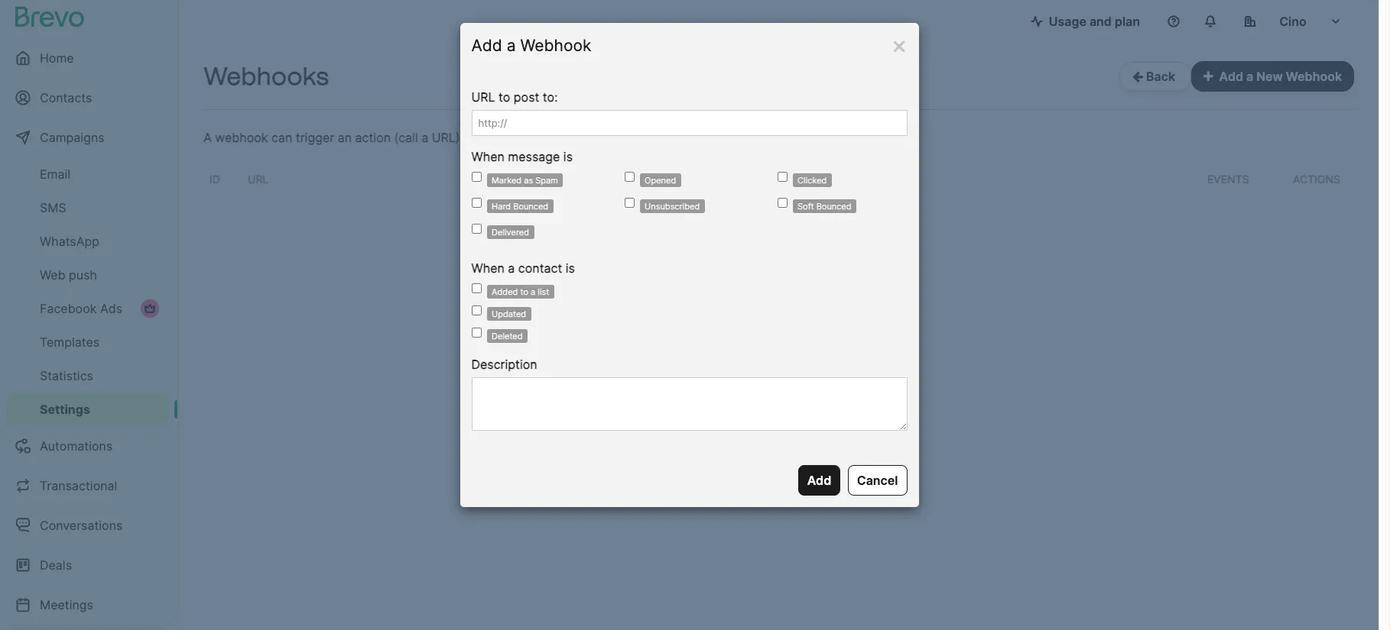 Task type: locate. For each thing, give the bounding box(es) containing it.
sms link
[[6, 193, 168, 223]]

push
[[69, 268, 97, 283]]

2 vertical spatial add
[[807, 473, 831, 488]]

marked as spam
[[492, 175, 558, 186]]

0 vertical spatial to
[[499, 89, 510, 105]]

sms
[[40, 200, 66, 216]]

webhook up to:
[[520, 36, 591, 55]]

cino
[[1280, 14, 1307, 29]]

clicked
[[798, 175, 827, 186]]

0 vertical spatial when
[[471, 149, 505, 164]]

contact
[[518, 261, 562, 276]]

add
[[471, 36, 502, 55], [1219, 69, 1243, 84], [807, 473, 831, 488]]

2 horizontal spatial add
[[1219, 69, 1243, 84]]

trigger
[[296, 130, 334, 145]]

automations
[[40, 439, 113, 454]]

1 vertical spatial to
[[520, 287, 528, 297]]

add right plus image
[[1219, 69, 1243, 84]]

(an
[[547, 130, 566, 145]]

to left post
[[499, 89, 510, 105]]

1 horizontal spatial add
[[807, 473, 831, 488]]

0 vertical spatial url
[[471, 89, 495, 105]]

arrow left image
[[1133, 70, 1143, 83]]

1 horizontal spatial webhook
[[1286, 69, 1342, 84]]

when down a webhook can trigger an action (call a url) after an event (an email delivered, opened, clicked, etc.).
[[471, 149, 505, 164]]

facebook ads link
[[6, 294, 168, 324]]

1 vertical spatial add
[[1219, 69, 1243, 84]]

1 when from the top
[[471, 149, 505, 164]]

deleted
[[492, 331, 523, 342]]

email
[[40, 167, 70, 182]]

when
[[471, 149, 505, 164], [471, 261, 505, 276]]

a right (call
[[422, 130, 428, 145]]

0 horizontal spatial url
[[248, 173, 269, 186]]

None text field
[[471, 378, 907, 431]]

list
[[538, 287, 549, 297]]

left___rvooi image
[[144, 303, 156, 315]]

add for add a new webhook
[[1219, 69, 1243, 84]]

a
[[507, 36, 516, 55], [1247, 69, 1254, 84], [422, 130, 428, 145], [508, 261, 515, 276], [531, 287, 536, 297]]

bounced right soft
[[816, 201, 852, 212]]

new
[[1257, 69, 1283, 84]]

url)
[[432, 130, 460, 145]]

settings link
[[6, 395, 168, 425]]

to
[[499, 89, 510, 105], [520, 287, 528, 297]]

on
[[584, 173, 600, 186]]

when up added
[[471, 261, 505, 276]]

added
[[492, 287, 518, 297]]

2 bounced from the left
[[816, 201, 852, 212]]

message
[[508, 149, 560, 164]]

hard bounced
[[492, 201, 548, 212]]

add up url to post to:
[[471, 36, 502, 55]]

campaigns link
[[6, 119, 168, 156]]

add left the "cancel"
[[807, 473, 831, 488]]

0 horizontal spatial add
[[471, 36, 502, 55]]

deals link
[[6, 548, 168, 584]]

to for url
[[499, 89, 510, 105]]

cino button
[[1232, 6, 1354, 37]]

to left list
[[520, 287, 528, 297]]

add a new webhook button
[[1191, 61, 1354, 92]]

url right id
[[248, 173, 269, 186]]

1 horizontal spatial bounced
[[816, 201, 852, 212]]

a inside button
[[1247, 69, 1254, 84]]

whatsapp link
[[6, 226, 168, 257]]

an right after at the top left of page
[[494, 130, 508, 145]]

conversations link
[[6, 508, 168, 544]]

1 vertical spatial webhook
[[1286, 69, 1342, 84]]

automations link
[[6, 428, 168, 465]]

None checkbox
[[471, 172, 481, 182], [777, 172, 787, 182], [624, 198, 634, 208], [777, 198, 787, 208], [471, 224, 481, 234], [471, 306, 481, 316], [471, 172, 481, 182], [777, 172, 787, 182], [624, 198, 634, 208], [777, 198, 787, 208], [471, 224, 481, 234], [471, 306, 481, 316]]

2 when from the top
[[471, 261, 505, 276]]

plan
[[1115, 14, 1140, 29]]

0 horizontal spatial to
[[499, 89, 510, 105]]

0 horizontal spatial webhook
[[520, 36, 591, 55]]

soft bounced
[[798, 201, 852, 212]]

settings
[[40, 402, 90, 418]]

campaigns
[[40, 130, 104, 145]]

meetings
[[40, 598, 93, 613]]

trigger
[[536, 173, 581, 186]]

updated
[[492, 309, 526, 320]]

opened
[[645, 175, 676, 186]]

webhook
[[215, 130, 268, 145]]

is down (an
[[563, 149, 573, 164]]

statistics link
[[6, 361, 168, 392]]

1 horizontal spatial to
[[520, 287, 528, 297]]

None checkbox
[[624, 172, 634, 182], [471, 198, 481, 208], [471, 284, 481, 294], [471, 328, 481, 338], [624, 172, 634, 182], [471, 198, 481, 208], [471, 284, 481, 294], [471, 328, 481, 338]]

1 horizontal spatial an
[[494, 130, 508, 145]]

cancel button
[[848, 465, 907, 496]]

whatsapp
[[40, 234, 99, 249]]

bounced for soft bounced
[[816, 201, 852, 212]]

soft
[[798, 201, 814, 212]]

url
[[471, 89, 495, 105], [248, 173, 269, 186]]

clicked,
[[714, 130, 758, 145]]

1 vertical spatial url
[[248, 173, 269, 186]]

1 bounced from the left
[[513, 201, 548, 212]]

and
[[1090, 14, 1112, 29]]

1 horizontal spatial url
[[471, 89, 495, 105]]

an left action at the left top
[[338, 130, 352, 145]]

a left new
[[1247, 69, 1254, 84]]

webhook
[[520, 36, 591, 55], [1286, 69, 1342, 84]]

bounced down as
[[513, 201, 548, 212]]

is
[[563, 149, 573, 164], [566, 261, 575, 276]]

a up url to post to:
[[507, 36, 516, 55]]

0 vertical spatial add
[[471, 36, 502, 55]]

add a webhook
[[471, 36, 591, 55]]

1 vertical spatial when
[[471, 261, 505, 276]]

0 horizontal spatial an
[[338, 130, 352, 145]]

0 horizontal spatial bounced
[[513, 201, 548, 212]]

marked
[[492, 175, 522, 186]]

url for url
[[248, 173, 269, 186]]

templates link
[[6, 327, 168, 358]]

cancel
[[857, 473, 898, 488]]

1 an from the left
[[338, 130, 352, 145]]

event
[[512, 130, 544, 145]]

0 vertical spatial is
[[563, 149, 573, 164]]

webhook right new
[[1286, 69, 1342, 84]]

hard
[[492, 201, 511, 212]]

transactional link
[[6, 468, 168, 505]]

a for when a contact is
[[508, 261, 515, 276]]

url up after at the top left of page
[[471, 89, 495, 105]]

opened,
[[663, 130, 711, 145]]

a up added
[[508, 261, 515, 276]]

description
[[471, 357, 537, 372]]

is right 'contact' at the left top
[[566, 261, 575, 276]]



Task type: describe. For each thing, give the bounding box(es) containing it.
delivered,
[[603, 130, 660, 145]]

email
[[569, 130, 600, 145]]

as
[[524, 175, 533, 186]]

web push
[[40, 268, 97, 283]]

home
[[40, 50, 74, 66]]

meetings link
[[6, 587, 168, 624]]

added to a list
[[492, 287, 549, 297]]

when a contact is
[[471, 261, 575, 276]]

0 vertical spatial webhook
[[520, 36, 591, 55]]

http:// text field
[[471, 110, 907, 136]]

1 vertical spatial is
[[566, 261, 575, 276]]

web push link
[[6, 260, 168, 291]]

statistics
[[40, 369, 93, 384]]

add button
[[798, 465, 841, 496]]

a
[[203, 130, 212, 145]]

url for url to post to:
[[471, 89, 495, 105]]

facebook
[[40, 301, 97, 317]]

email link
[[6, 159, 168, 190]]

web
[[40, 268, 65, 283]]

facebook ads
[[40, 301, 122, 317]]

spam
[[535, 175, 558, 186]]

templates
[[40, 335, 100, 350]]

(call
[[394, 130, 418, 145]]

after
[[464, 130, 491, 145]]

usage and plan button
[[1018, 6, 1152, 37]]

ads
[[100, 301, 122, 317]]

actions
[[1293, 173, 1341, 186]]

× button
[[891, 30, 907, 60]]

transactional
[[40, 479, 117, 494]]

to:
[[543, 89, 558, 105]]

deals
[[40, 558, 72, 574]]

usage and plan
[[1049, 14, 1140, 29]]

when for when message is
[[471, 149, 505, 164]]

add for add a webhook
[[471, 36, 502, 55]]

usage
[[1049, 14, 1087, 29]]

2 an from the left
[[494, 130, 508, 145]]

events
[[1207, 173, 1249, 186]]

back link
[[1120, 62, 1191, 91]]

can
[[271, 130, 292, 145]]

a for add a webhook
[[507, 36, 516, 55]]

delivered
[[492, 227, 529, 238]]

a left list
[[531, 287, 536, 297]]

a webhook can trigger an action (call a url) after an event (an email delivered, opened, clicked, etc.).
[[203, 130, 791, 145]]

webhook inside add a new webhook button
[[1286, 69, 1342, 84]]

×
[[891, 30, 907, 60]]

bounced for hard bounced
[[513, 201, 548, 212]]

a for add a new webhook
[[1247, 69, 1254, 84]]

back
[[1143, 69, 1178, 84]]

add a new webhook
[[1219, 69, 1342, 84]]

trigger on
[[536, 173, 600, 186]]

when message is
[[471, 149, 573, 164]]

webhooks
[[203, 62, 329, 91]]

home link
[[6, 40, 168, 76]]

conversations
[[40, 518, 123, 534]]

etc.).
[[762, 130, 791, 145]]

contacts link
[[6, 80, 168, 116]]

post
[[514, 89, 539, 105]]

to for added
[[520, 287, 528, 297]]

url to post to:
[[471, 89, 558, 105]]

add for add
[[807, 473, 831, 488]]

action
[[355, 130, 391, 145]]

contacts
[[40, 90, 92, 106]]

when for when a contact is
[[471, 261, 505, 276]]

id
[[210, 173, 220, 186]]

plus image
[[1204, 70, 1213, 83]]

unsubscribed
[[645, 201, 700, 212]]



Task type: vqa. For each thing, say whether or not it's contained in the screenshot.
'ID'
yes



